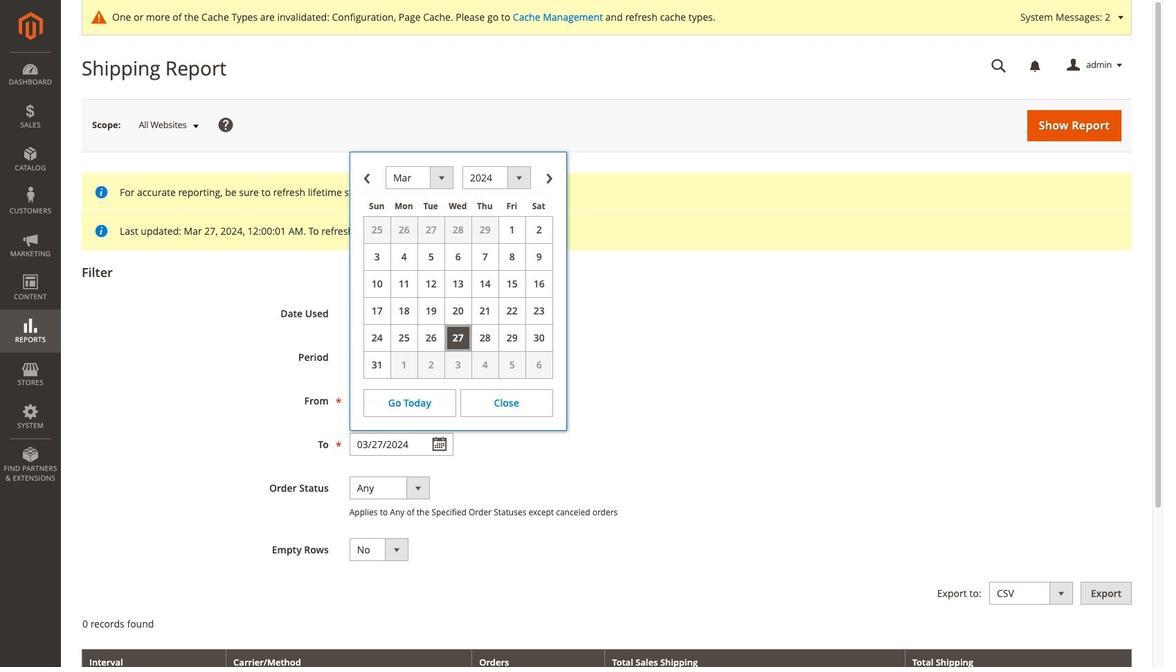 Task type: locate. For each thing, give the bounding box(es) containing it.
None text field
[[982, 53, 1017, 78], [350, 389, 454, 412], [350, 433, 454, 456], [982, 53, 1017, 78], [350, 389, 454, 412], [350, 433, 454, 456]]

menu bar
[[0, 52, 61, 490]]



Task type: describe. For each thing, give the bounding box(es) containing it.
magento admin panel image
[[18, 12, 43, 40]]



Task type: vqa. For each thing, say whether or not it's contained in the screenshot.
menu bar at left
yes



